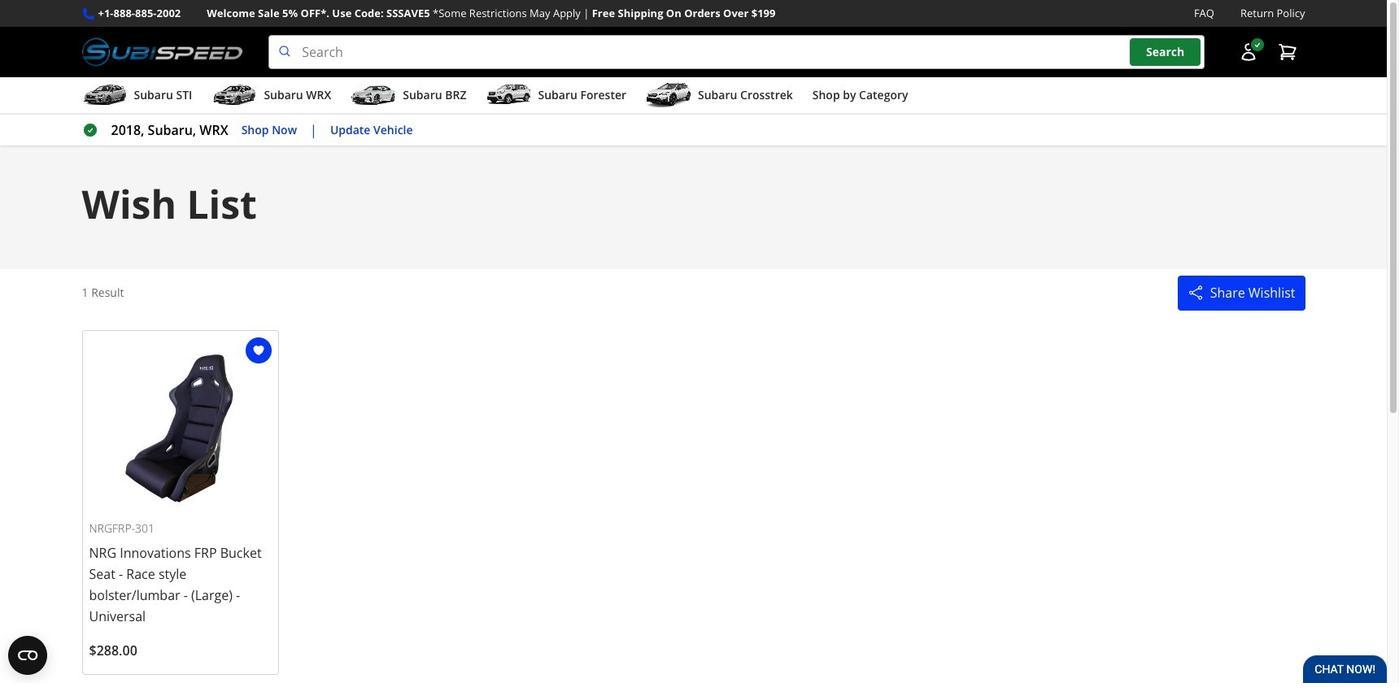 Task type: vqa. For each thing, say whether or not it's contained in the screenshot.
"Carbotech AX6 Rear Brake Pads - 2018-2021 Subaru STI" image at the left of the page
no



Task type: locate. For each thing, give the bounding box(es) containing it.
subispeed logo image
[[82, 35, 243, 69]]

a subaru forester thumbnail image image
[[486, 83, 532, 107]]

a subaru wrx thumbnail image image
[[212, 83, 257, 107]]

account image
[[1238, 42, 1258, 62]]



Task type: describe. For each thing, give the bounding box(es) containing it.
a subaru brz thumbnail image image
[[351, 83, 396, 107]]

a subaru crosstrek thumbnail image image
[[646, 83, 691, 107]]

default title image
[[89, 337, 272, 520]]

a subaru sti thumbnail image image
[[82, 83, 127, 107]]

search input field
[[269, 35, 1204, 69]]

open widget image
[[8, 636, 47, 675]]



